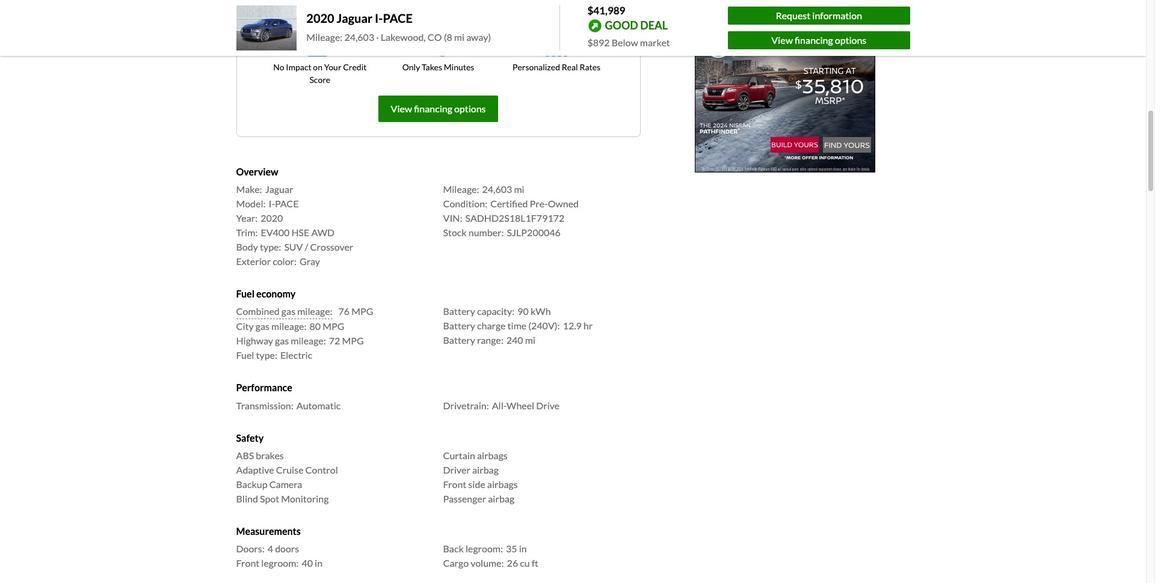 Task type: vqa. For each thing, say whether or not it's contained in the screenshot.


Task type: describe. For each thing, give the bounding box(es) containing it.
spot
[[260, 493, 279, 505]]

number:
[[469, 227, 504, 238]]

jaguar for i-
[[337, 11, 373, 25]]

fuel economy
[[236, 288, 296, 300]]

score
[[310, 75, 331, 85]]

i- inside make: jaguar model: i-pace year: 2020 trim: ev400 hse awd body type: suv / crossover exterior color: gray
[[269, 198, 275, 210]]

no impact on your credit score
[[273, 62, 367, 85]]

1 vertical spatial gas
[[256, 321, 270, 332]]

impact
[[286, 62, 312, 72]]

vin:
[[443, 213, 463, 224]]

90
[[518, 306, 529, 317]]

(240v):
[[529, 320, 560, 332]]

charge
[[477, 320, 506, 332]]

$41,989
[[588, 4, 626, 17]]

ft
[[532, 558, 539, 569]]

0 vertical spatial financing
[[795, 34, 834, 46]]

2020 jaguar i-pace image
[[236, 5, 297, 51]]

awd
[[311, 227, 335, 238]]

pre-
[[530, 198, 548, 210]]

1 vertical spatial mpg
[[323, 321, 345, 332]]

2020 inside make: jaguar model: i-pace year: 2020 trim: ev400 hse awd body type: suv / crossover exterior color: gray
[[261, 213, 283, 224]]

drivetrain: all-wheel drive
[[443, 400, 560, 411]]

72
[[329, 336, 340, 347]]

curtain
[[443, 450, 475, 462]]

1 horizontal spatial view financing options
[[772, 34, 867, 46]]

your
[[324, 62, 342, 72]]

abs
[[236, 450, 254, 462]]

2 battery from the top
[[443, 320, 476, 332]]

drive
[[536, 400, 560, 411]]

year:
[[236, 213, 258, 224]]

front inside curtain airbags driver airbag front side airbags passenger airbag
[[443, 479, 467, 490]]

fuel inside combined gas mileage: 76 mpg city gas mileage: 80 mpg highway gas mileage: 72 mpg fuel type: electric
[[236, 350, 254, 361]]

jaguar for model:
[[265, 184, 293, 195]]

exterior
[[236, 256, 271, 267]]

front inside doors: 4 doors front legroom: 40 in
[[236, 558, 260, 569]]

26
[[507, 558, 518, 569]]

0 vertical spatial mileage:
[[297, 306, 333, 317]]

$892 below market
[[588, 36, 670, 48]]

abs brakes adaptive cruise control backup camera blind spot monitoring
[[236, 450, 338, 505]]

legroom: inside back legroom: 35 in cargo volume: 26 cu ft
[[466, 544, 503, 555]]

2020 inside '2020 jaguar i-pace mileage: 24,603 · lakewood, co (8 mi away)'
[[307, 11, 335, 25]]

1 vertical spatial airbag
[[488, 493, 515, 505]]

good
[[605, 18, 639, 32]]

transmission:
[[236, 400, 294, 411]]

type: inside make: jaguar model: i-pace year: 2020 trim: ev400 hse awd body type: suv / crossover exterior color: gray
[[260, 241, 281, 253]]

chevron left image
[[749, 0, 756, 7]]

only takes minutes
[[402, 62, 475, 72]]

on
[[313, 62, 323, 72]]

personalized
[[513, 62, 560, 72]]

real
[[562, 62, 578, 72]]

24,603 inside '2020 jaguar i-pace mileage: 24,603 · lakewood, co (8 mi away)'
[[345, 32, 375, 43]]

back
[[443, 544, 464, 555]]

mileage: 24,603 mi condition: certified pre-owned vin: sadhd2s18l1f79172 stock number: sjlp200046
[[443, 184, 579, 238]]

monitoring
[[281, 493, 329, 505]]

capacity:
[[477, 306, 515, 317]]

1 fuel from the top
[[236, 288, 255, 300]]

·
[[376, 32, 379, 43]]

finance in advance
[[388, 11, 489, 26]]

combined gas mileage: 76 mpg city gas mileage: 80 mpg highway gas mileage: 72 mpg fuel type: electric
[[236, 306, 374, 361]]

market
[[640, 36, 670, 48]]

advance
[[443, 11, 489, 26]]

only
[[402, 62, 420, 72]]

lakewood,
[[381, 32, 426, 43]]

co
[[428, 32, 442, 43]]

in inside doors: 4 doors front legroom: 40 in
[[315, 558, 323, 569]]

options for the right view financing options button
[[835, 34, 867, 46]]

volume:
[[471, 558, 504, 569]]

24,603 inside mileage: 24,603 mi condition: certified pre-owned vin: sadhd2s18l1f79172 stock number: sjlp200046
[[482, 184, 512, 195]]

personalized real rates
[[513, 62, 601, 72]]

doors
[[275, 544, 299, 555]]

2020 jaguar i-pace mileage: 24,603 · lakewood, co (8 mi away)
[[307, 11, 491, 43]]

1 vertical spatial airbags
[[487, 479, 518, 490]]

performance
[[236, 382, 292, 394]]

cruise
[[276, 465, 304, 476]]

cu
[[520, 558, 530, 569]]

hr
[[584, 320, 593, 332]]

combined
[[236, 306, 280, 317]]

adaptive
[[236, 465, 274, 476]]

measurements
[[236, 526, 301, 537]]

information
[[813, 10, 863, 21]]

doors: 4 doors front legroom: 40 in
[[236, 544, 323, 569]]

2 vertical spatial mpg
[[342, 336, 364, 347]]

0 horizontal spatial view
[[391, 103, 412, 114]]

passenger
[[443, 493, 486, 505]]

condition:
[[443, 198, 488, 210]]

mileage: inside '2020 jaguar i-pace mileage: 24,603 · lakewood, co (8 mi away)'
[[307, 32, 343, 43]]

drivetrain:
[[443, 400, 489, 411]]

12.9
[[563, 320, 582, 332]]

certified
[[491, 198, 528, 210]]

make: jaguar model: i-pace year: 2020 trim: ev400 hse awd body type: suv / crossover exterior color: gray
[[236, 184, 354, 267]]

76
[[339, 306, 350, 317]]

control
[[306, 465, 338, 476]]

chevron right image
[[814, 0, 821, 7]]

advertisement region
[[695, 22, 876, 173]]

time
[[508, 320, 527, 332]]

takes
[[422, 62, 442, 72]]



Task type: locate. For each thing, give the bounding box(es) containing it.
view financing options button down request information button on the right top of page
[[728, 31, 910, 49]]

jaguar down the overview
[[265, 184, 293, 195]]

fuel down highway at left bottom
[[236, 350, 254, 361]]

0 horizontal spatial options
[[454, 103, 486, 114]]

mi inside '2020 jaguar i-pace mileage: 24,603 · lakewood, co (8 mi away)'
[[454, 32, 465, 43]]

1 horizontal spatial 24,603
[[482, 184, 512, 195]]

1 vertical spatial legroom:
[[261, 558, 299, 569]]

1 horizontal spatial jaguar
[[337, 11, 373, 25]]

range:
[[477, 335, 504, 346]]

front down doors:
[[236, 558, 260, 569]]

1 horizontal spatial in
[[431, 11, 441, 26]]

mi up certified
[[514, 184, 525, 195]]

2 horizontal spatial mi
[[525, 335, 536, 346]]

$892
[[588, 36, 610, 48]]

wheel
[[507, 400, 535, 411]]

trim:
[[236, 227, 258, 238]]

2 vertical spatial mi
[[525, 335, 536, 346]]

1 vertical spatial mi
[[514, 184, 525, 195]]

jaguar up credit
[[337, 11, 373, 25]]

view down only
[[391, 103, 412, 114]]

fuel up "combined"
[[236, 288, 255, 300]]

mi right 240 at the left bottom of page
[[525, 335, 536, 346]]

jaguar inside '2020 jaguar i-pace mileage: 24,603 · lakewood, co (8 mi away)'
[[337, 11, 373, 25]]

35
[[506, 544, 517, 555]]

view financing options button
[[728, 31, 910, 49], [378, 96, 499, 122]]

0 vertical spatial mpg
[[352, 306, 374, 317]]

airbags up the side
[[477, 450, 508, 462]]

make:
[[236, 184, 262, 195]]

below
[[612, 36, 639, 48]]

mi inside battery capacity: 90 kwh battery charge time (240v): 12.9 hr battery range: 240 mi
[[525, 335, 536, 346]]

1 vertical spatial view
[[391, 103, 412, 114]]

gray
[[300, 256, 320, 267]]

request information
[[776, 10, 863, 21]]

legroom:
[[466, 544, 503, 555], [261, 558, 299, 569]]

battery left capacity:
[[443, 306, 476, 317]]

2020
[[307, 11, 335, 25], [261, 213, 283, 224]]

financing down takes
[[414, 103, 453, 114]]

0 vertical spatial fuel
[[236, 288, 255, 300]]

mi inside mileage: 24,603 mi condition: certified pre-owned vin: sadhd2s18l1f79172 stock number: sjlp200046
[[514, 184, 525, 195]]

financing down request information button on the right top of page
[[795, 34, 834, 46]]

pace up "lakewood,"
[[383, 11, 413, 25]]

pace up ev400
[[275, 198, 299, 210]]

legroom: inside doors: 4 doors front legroom: 40 in
[[261, 558, 299, 569]]

i- up '·'
[[375, 11, 383, 25]]

in right 35
[[519, 544, 527, 555]]

/
[[305, 241, 309, 253]]

1 vertical spatial jaguar
[[265, 184, 293, 195]]

1 vertical spatial mileage:
[[443, 184, 479, 195]]

0 vertical spatial 24,603
[[345, 32, 375, 43]]

0 horizontal spatial view financing options button
[[378, 96, 499, 122]]

in inside back legroom: 35 in cargo volume: 26 cu ft
[[519, 544, 527, 555]]

0 horizontal spatial i-
[[269, 198, 275, 210]]

0 vertical spatial front
[[443, 479, 467, 490]]

1 horizontal spatial mi
[[514, 184, 525, 195]]

0 vertical spatial 2020
[[307, 11, 335, 25]]

1 horizontal spatial 2020
[[307, 11, 335, 25]]

1 battery from the top
[[443, 306, 476, 317]]

40
[[302, 558, 313, 569]]

pace
[[383, 11, 413, 25], [275, 198, 299, 210]]

jaguar inside make: jaguar model: i-pace year: 2020 trim: ev400 hse awd body type: suv / crossover exterior color: gray
[[265, 184, 293, 195]]

airbags right the side
[[487, 479, 518, 490]]

curtain airbags driver airbag front side airbags passenger airbag
[[443, 450, 518, 505]]

view financing options button down the 'only takes minutes'
[[378, 96, 499, 122]]

mpg right 76
[[352, 306, 374, 317]]

1 horizontal spatial pace
[[383, 11, 413, 25]]

1 horizontal spatial i-
[[375, 11, 383, 25]]

1 vertical spatial type:
[[256, 350, 277, 361]]

financing
[[795, 34, 834, 46], [414, 103, 453, 114]]

minutes
[[444, 62, 475, 72]]

i- right model:
[[269, 198, 275, 210]]

1 vertical spatial 24,603
[[482, 184, 512, 195]]

0 horizontal spatial 2020
[[261, 213, 283, 224]]

(8
[[444, 32, 453, 43]]

good deal
[[605, 18, 668, 32]]

color:
[[273, 256, 297, 267]]

2 vertical spatial in
[[315, 558, 323, 569]]

2020 up on
[[307, 11, 335, 25]]

type: down ev400
[[260, 241, 281, 253]]

pace inside '2020 jaguar i-pace mileage: 24,603 · lakewood, co (8 mi away)'
[[383, 11, 413, 25]]

1 vertical spatial 2020
[[261, 213, 283, 224]]

stock
[[443, 227, 467, 238]]

type: down highway at left bottom
[[256, 350, 277, 361]]

mpg up 72
[[323, 321, 345, 332]]

options
[[835, 34, 867, 46], [454, 103, 486, 114]]

0 horizontal spatial mileage:
[[307, 32, 343, 43]]

2 vertical spatial gas
[[275, 336, 289, 347]]

sjlp200046
[[507, 227, 561, 238]]

body
[[236, 241, 258, 253]]

mi
[[454, 32, 465, 43], [514, 184, 525, 195], [525, 335, 536, 346]]

gas down "combined"
[[256, 321, 270, 332]]

crossover
[[310, 241, 354, 253]]

highway
[[236, 336, 273, 347]]

mileage: up condition:
[[443, 184, 479, 195]]

mileage: up on
[[307, 32, 343, 43]]

legroom: down doors at the bottom
[[261, 558, 299, 569]]

in up co
[[431, 11, 441, 26]]

1 horizontal spatial front
[[443, 479, 467, 490]]

back legroom: 35 in cargo volume: 26 cu ft
[[443, 544, 539, 569]]

0 horizontal spatial 24,603
[[345, 32, 375, 43]]

mpg right 72
[[342, 336, 364, 347]]

away)
[[467, 32, 491, 43]]

3 battery from the top
[[443, 335, 476, 346]]

type:
[[260, 241, 281, 253], [256, 350, 277, 361]]

battery capacity: 90 kwh battery charge time (240v): 12.9 hr battery range: 240 mi
[[443, 306, 593, 346]]

0 vertical spatial view
[[772, 34, 793, 46]]

2 horizontal spatial in
[[519, 544, 527, 555]]

0 vertical spatial view financing options
[[772, 34, 867, 46]]

brakes
[[256, 450, 284, 462]]

airbag
[[473, 465, 499, 476], [488, 493, 515, 505]]

1 vertical spatial options
[[454, 103, 486, 114]]

2020 up ev400
[[261, 213, 283, 224]]

mileage: left the 80
[[272, 321, 307, 332]]

gas up electric
[[275, 336, 289, 347]]

side
[[469, 479, 486, 490]]

0 vertical spatial view financing options button
[[728, 31, 910, 49]]

options down minutes
[[454, 103, 486, 114]]

request
[[776, 10, 811, 21]]

1 horizontal spatial financing
[[795, 34, 834, 46]]

0 horizontal spatial pace
[[275, 198, 299, 210]]

cargo
[[443, 558, 469, 569]]

1 vertical spatial in
[[519, 544, 527, 555]]

0 vertical spatial pace
[[383, 11, 413, 25]]

in right 40 at the left bottom
[[315, 558, 323, 569]]

in
[[431, 11, 441, 26], [519, 544, 527, 555], [315, 558, 323, 569]]

battery left range:
[[443, 335, 476, 346]]

view financing options
[[772, 34, 867, 46], [391, 103, 486, 114]]

hse
[[292, 227, 310, 238]]

sadhd2s18l1f79172
[[466, 213, 565, 224]]

mpg
[[352, 306, 374, 317], [323, 321, 345, 332], [342, 336, 364, 347]]

driver
[[443, 465, 471, 476]]

2 fuel from the top
[[236, 350, 254, 361]]

automatic
[[297, 400, 341, 411]]

1 vertical spatial view financing options button
[[378, 96, 499, 122]]

kwh
[[531, 306, 551, 317]]

overview
[[236, 166, 279, 178]]

0 vertical spatial gas
[[282, 306, 296, 317]]

0 vertical spatial battery
[[443, 306, 476, 317]]

1 vertical spatial battery
[[443, 320, 476, 332]]

airbag up the side
[[473, 465, 499, 476]]

view financing options down the 'only takes minutes'
[[391, 103, 486, 114]]

airbag right passenger
[[488, 493, 515, 505]]

24,603 up certified
[[482, 184, 512, 195]]

24,603
[[345, 32, 375, 43], [482, 184, 512, 195]]

all-
[[492, 400, 507, 411]]

mileage: up the 80
[[297, 306, 333, 317]]

0 horizontal spatial front
[[236, 558, 260, 569]]

front down driver
[[443, 479, 467, 490]]

backup
[[236, 479, 268, 490]]

1 horizontal spatial legroom:
[[466, 544, 503, 555]]

suv
[[284, 241, 303, 253]]

view
[[772, 34, 793, 46], [391, 103, 412, 114]]

model:
[[236, 198, 266, 210]]

view down request at the right
[[772, 34, 793, 46]]

1 vertical spatial fuel
[[236, 350, 254, 361]]

0 horizontal spatial in
[[315, 558, 323, 569]]

240
[[507, 335, 523, 346]]

gas down economy
[[282, 306, 296, 317]]

0 vertical spatial mileage:
[[307, 32, 343, 43]]

pace inside make: jaguar model: i-pace year: 2020 trim: ev400 hse awd body type: suv / crossover exterior color: gray
[[275, 198, 299, 210]]

0 vertical spatial airbags
[[477, 450, 508, 462]]

0 vertical spatial legroom:
[[466, 544, 503, 555]]

1 horizontal spatial view financing options button
[[728, 31, 910, 49]]

1 vertical spatial financing
[[414, 103, 453, 114]]

no
[[273, 62, 284, 72]]

0 vertical spatial mi
[[454, 32, 465, 43]]

0 vertical spatial type:
[[260, 241, 281, 253]]

0 horizontal spatial mi
[[454, 32, 465, 43]]

0 vertical spatial in
[[431, 11, 441, 26]]

1 vertical spatial mileage:
[[272, 321, 307, 332]]

transmission: automatic
[[236, 400, 341, 411]]

options for bottom view financing options button
[[454, 103, 486, 114]]

1 horizontal spatial mileage:
[[443, 184, 479, 195]]

city
[[236, 321, 254, 332]]

0 vertical spatial options
[[835, 34, 867, 46]]

ev400
[[261, 227, 290, 238]]

type: inside combined gas mileage: 76 mpg city gas mileage: 80 mpg highway gas mileage: 72 mpg fuel type: electric
[[256, 350, 277, 361]]

1 vertical spatial front
[[236, 558, 260, 569]]

4
[[268, 544, 273, 555]]

options down information
[[835, 34, 867, 46]]

1 vertical spatial pace
[[275, 198, 299, 210]]

1 vertical spatial i-
[[269, 198, 275, 210]]

view financing options down request information button on the right top of page
[[772, 34, 867, 46]]

safety
[[236, 433, 264, 444]]

mileage: inside mileage: 24,603 mi condition: certified pre-owned vin: sadhd2s18l1f79172 stock number: sjlp200046
[[443, 184, 479, 195]]

0 vertical spatial jaguar
[[337, 11, 373, 25]]

rates
[[580, 62, 601, 72]]

2 vertical spatial mileage:
[[291, 336, 326, 347]]

i- inside '2020 jaguar i-pace mileage: 24,603 · lakewood, co (8 mi away)'
[[375, 11, 383, 25]]

fuel
[[236, 288, 255, 300], [236, 350, 254, 361]]

0 horizontal spatial jaguar
[[265, 184, 293, 195]]

request information button
[[728, 7, 910, 25]]

battery left charge at the left of page
[[443, 320, 476, 332]]

1 vertical spatial view financing options
[[391, 103, 486, 114]]

0 vertical spatial i-
[[375, 11, 383, 25]]

mileage: down the 80
[[291, 336, 326, 347]]

0 horizontal spatial view financing options
[[391, 103, 486, 114]]

mi right (8
[[454, 32, 465, 43]]

24,603 left '·'
[[345, 32, 375, 43]]

0 horizontal spatial legroom:
[[261, 558, 299, 569]]

1 horizontal spatial options
[[835, 34, 867, 46]]

0 vertical spatial airbag
[[473, 465, 499, 476]]

0 horizontal spatial financing
[[414, 103, 453, 114]]

1 horizontal spatial view
[[772, 34, 793, 46]]

80
[[310, 321, 321, 332]]

2 vertical spatial battery
[[443, 335, 476, 346]]

legroom: up the volume:
[[466, 544, 503, 555]]



